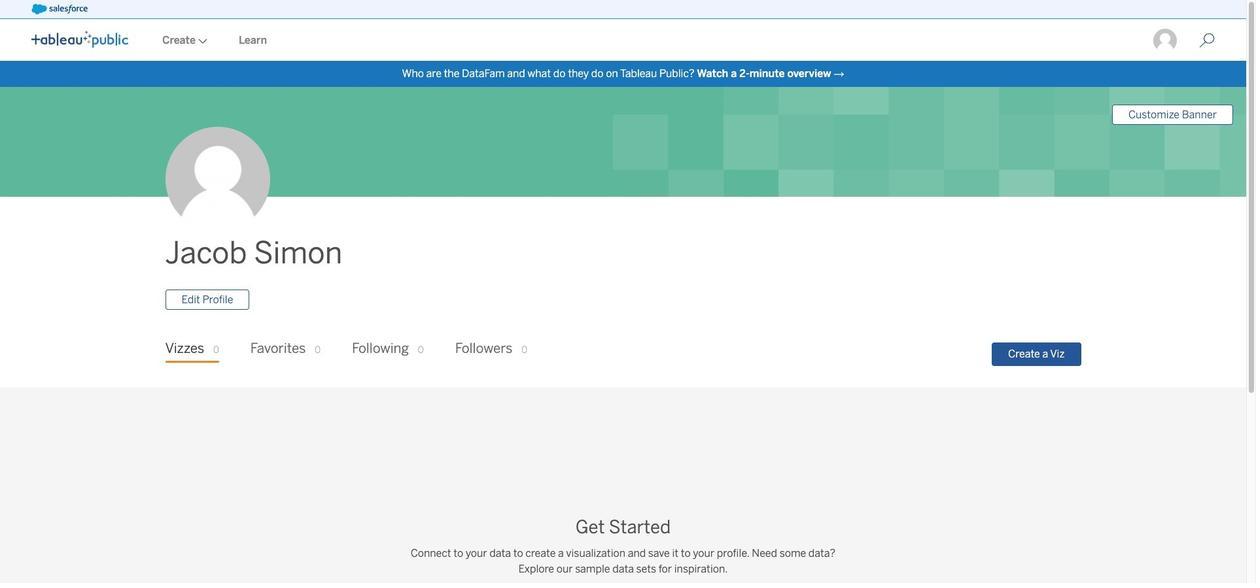 Task type: locate. For each thing, give the bounding box(es) containing it.
salesforce logo image
[[31, 4, 88, 14]]

jacob.simon6557 image
[[1152, 27, 1179, 54]]

go to search image
[[1184, 33, 1231, 48]]

create image
[[196, 39, 207, 44]]



Task type: vqa. For each thing, say whether or not it's contained in the screenshot.
Salesforce Logo
yes



Task type: describe. For each thing, give the bounding box(es) containing it.
logo image
[[31, 31, 128, 48]]

avatar image
[[165, 127, 270, 232]]



